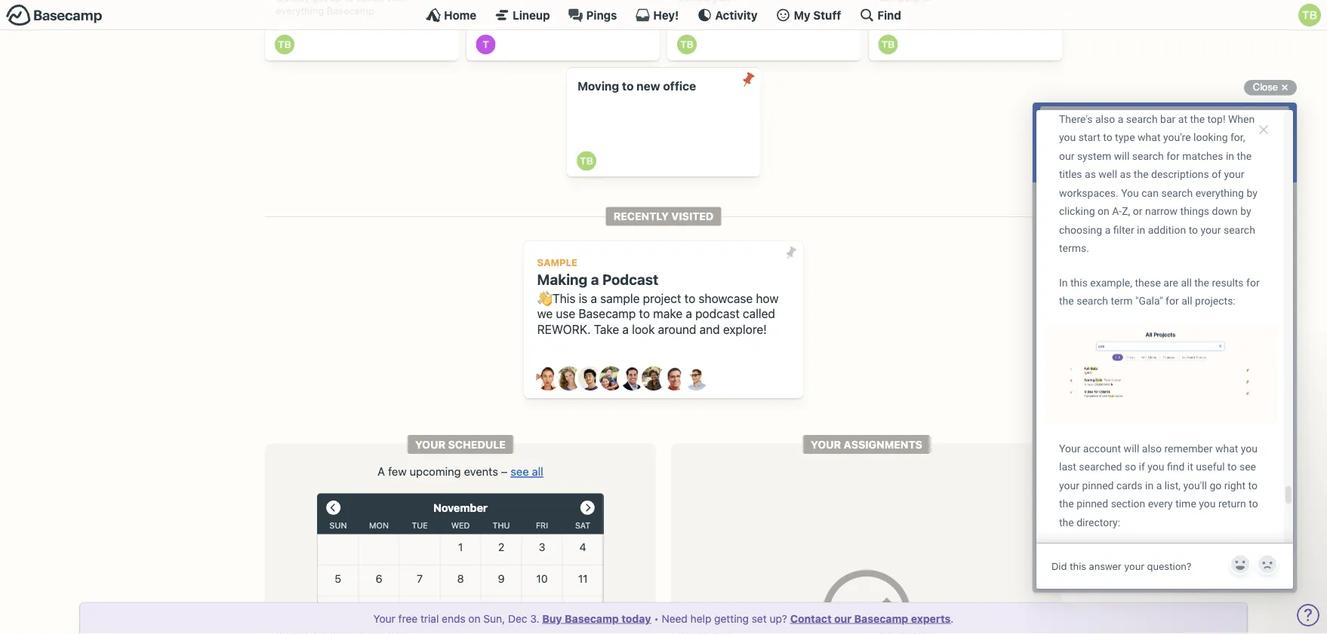 Task type: describe. For each thing, give the bounding box(es) containing it.
set
[[752, 613, 767, 626]]

👋
[[537, 291, 549, 306]]

hey!
[[653, 8, 679, 22]]

is
[[579, 291, 588, 306]]

contact
[[790, 613, 832, 626]]

basecamp right our
[[854, 613, 909, 626]]

sat
[[575, 521, 590, 531]]

get
[[312, 0, 327, 3]]

hey! button
[[635, 8, 679, 23]]

activity link
[[697, 8, 758, 23]]

pings button
[[568, 8, 617, 23]]

close
[[1253, 82, 1278, 93]]

recently
[[614, 210, 669, 223]]

podcast
[[602, 271, 659, 288]]

november
[[433, 502, 488, 515]]

home link
[[426, 8, 477, 23]]

–
[[501, 465, 508, 479]]

getting
[[714, 613, 749, 626]]

rework.
[[537, 323, 591, 337]]

main element
[[0, 0, 1327, 30]]

to up look
[[639, 307, 650, 321]]

your for your schedule
[[415, 439, 446, 451]]

sample making a podcast 👋 this is a sample project to showcase how we use basecamp to make a podcast called rework. take a look around and explore!
[[537, 257, 779, 337]]

tim burton image for quickly get up to speed with everything basecamp
[[275, 35, 294, 54]]

new
[[637, 79, 660, 93]]

sample
[[600, 291, 640, 306]]

visited
[[672, 210, 714, 223]]

moving
[[578, 79, 619, 93]]

quickly get up to speed with everything basecamp
[[276, 0, 406, 16]]

moving to new office
[[578, 79, 696, 93]]

our
[[834, 613, 852, 626]]

upcoming
[[410, 465, 461, 479]]

3.
[[530, 613, 539, 626]]

close button
[[1244, 79, 1297, 97]]

trial
[[421, 613, 439, 626]]

nicole katz image
[[642, 367, 666, 391]]

basecamp inside quickly get up to speed with everything basecamp
[[327, 5, 374, 16]]

ends
[[442, 613, 466, 626]]

everything
[[276, 5, 324, 16]]

moving to new office link
[[567, 68, 761, 177]]

showcase
[[699, 291, 753, 306]]

my stuff button
[[776, 8, 841, 23]]

project
[[643, 291, 681, 306]]

see
[[511, 465, 529, 479]]

sample
[[537, 257, 578, 269]]

take
[[594, 323, 619, 337]]

cheryl walters image
[[557, 367, 581, 391]]

lineup
[[513, 8, 550, 22]]

help
[[691, 613, 712, 626]]

activity
[[715, 8, 758, 22]]

quickly get up to speed with everything basecamp link
[[265, 0, 459, 60]]

•
[[654, 613, 659, 626]]

assignments
[[844, 439, 923, 451]]

making
[[537, 271, 588, 288]]

2 horizontal spatial tim burton image
[[1299, 4, 1321, 26]]

1 tim burton image from the left
[[677, 35, 697, 54]]

cross small image
[[1276, 79, 1294, 97]]

contact our basecamp experts link
[[790, 613, 951, 626]]

this
[[553, 291, 576, 306]]

need
[[662, 613, 688, 626]]

around
[[658, 323, 696, 337]]

events
[[464, 465, 498, 479]]

with
[[387, 0, 406, 3]]

mon
[[369, 521, 389, 531]]

your schedule
[[415, 439, 506, 451]]

up
[[330, 0, 342, 3]]

jennifer young image
[[600, 367, 624, 391]]

explore!
[[723, 323, 767, 337]]

look
[[632, 323, 655, 337]]

speed
[[356, 0, 384, 3]]

my stuff
[[794, 8, 841, 22]]

buy
[[542, 613, 562, 626]]



Task type: locate. For each thing, give the bounding box(es) containing it.
to right up
[[344, 0, 354, 3]]

0 horizontal spatial your
[[373, 613, 396, 626]]

basecamp
[[327, 5, 374, 16], [579, 307, 636, 321], [565, 613, 619, 626], [854, 613, 909, 626]]

how
[[756, 291, 779, 306]]

switch accounts image
[[6, 4, 103, 27]]

tim burton image
[[677, 35, 697, 54], [878, 35, 898, 54]]

to
[[344, 0, 354, 3], [622, 79, 634, 93], [685, 291, 696, 306], [639, 307, 650, 321]]

on
[[468, 613, 481, 626]]

find
[[878, 8, 901, 22]]

few
[[388, 465, 407, 479]]

experts
[[911, 613, 951, 626]]

josh fiske image
[[621, 367, 645, 391]]

all
[[532, 465, 543, 479]]

your
[[415, 439, 446, 451], [811, 439, 841, 451], [373, 613, 396, 626]]

home
[[444, 8, 477, 22]]

tim burton image down find
[[878, 35, 898, 54]]

to inside quickly get up to speed with everything basecamp
[[344, 0, 354, 3]]

jared davis image
[[578, 367, 603, 391]]

1 vertical spatial tim burton image
[[275, 35, 294, 54]]

podcast
[[695, 307, 740, 321]]

quickly
[[276, 0, 310, 3]]

make
[[653, 307, 683, 321]]

tim burton image inside "quickly get up to speed with everything basecamp" link
[[275, 35, 294, 54]]

your left assignments
[[811, 439, 841, 451]]

.
[[951, 613, 954, 626]]

your for your assignments
[[811, 439, 841, 451]]

buy basecamp today link
[[542, 613, 651, 626]]

tim burton image for moving to new office
[[577, 151, 596, 171]]

your free trial ends on sun, dec  3. buy basecamp today • need help getting set up? contact our basecamp experts .
[[373, 613, 954, 626]]

pings
[[586, 8, 617, 22]]

stuff
[[813, 8, 841, 22]]

basecamp down up
[[327, 5, 374, 16]]

and
[[700, 323, 720, 337]]

tim burton image
[[1299, 4, 1321, 26], [275, 35, 294, 54], [577, 151, 596, 171]]

cross small image
[[1276, 79, 1294, 97]]

see all link
[[511, 465, 543, 479]]

find button
[[860, 8, 901, 23]]

victor cooper image
[[684, 367, 708, 391]]

steve marsh image
[[663, 367, 687, 391]]

2 horizontal spatial your
[[811, 439, 841, 451]]

a few upcoming events – see all
[[378, 465, 543, 479]]

2 tim burton image from the left
[[878, 35, 898, 54]]

tim burton image down hey! at the top of page
[[677, 35, 697, 54]]

to left "new"
[[622, 79, 634, 93]]

schedule
[[448, 439, 506, 451]]

a up around
[[686, 307, 692, 321]]

up?
[[770, 613, 787, 626]]

to inside "moving to new office" link
[[622, 79, 634, 93]]

we
[[537, 307, 553, 321]]

annie bryan image
[[536, 367, 560, 391]]

basecamp inside sample making a podcast 👋 this is a sample project to showcase how we use basecamp to make a podcast called rework. take a look around and explore!
[[579, 307, 636, 321]]

today
[[622, 613, 651, 626]]

a left look
[[622, 323, 629, 337]]

1 horizontal spatial tim burton image
[[878, 35, 898, 54]]

use
[[556, 307, 576, 321]]

office
[[663, 79, 696, 93]]

recently visited
[[614, 210, 714, 223]]

free
[[398, 613, 418, 626]]

called
[[743, 307, 775, 321]]

to right project
[[685, 291, 696, 306]]

terry image
[[476, 35, 496, 54]]

lineup link
[[495, 8, 550, 23]]

thu
[[493, 521, 510, 531]]

tim burton image inside "moving to new office" link
[[577, 151, 596, 171]]

basecamp right buy
[[565, 613, 619, 626]]

wed
[[451, 521, 470, 531]]

your assignments
[[811, 439, 923, 451]]

sun,
[[483, 613, 505, 626]]

0 vertical spatial tim burton image
[[1299, 4, 1321, 26]]

a
[[591, 271, 599, 288], [591, 291, 597, 306], [686, 307, 692, 321], [622, 323, 629, 337]]

a right making
[[591, 271, 599, 288]]

tue
[[412, 521, 428, 531]]

basecamp up take
[[579, 307, 636, 321]]

your up upcoming
[[415, 439, 446, 451]]

0 horizontal spatial tim burton image
[[677, 35, 697, 54]]

a right "is"
[[591, 291, 597, 306]]

fri
[[536, 521, 548, 531]]

my
[[794, 8, 811, 22]]

a
[[378, 465, 385, 479]]

1 horizontal spatial your
[[415, 439, 446, 451]]

0 horizontal spatial tim burton image
[[275, 35, 294, 54]]

dec
[[508, 613, 527, 626]]

sun
[[330, 521, 347, 531]]

your left free
[[373, 613, 396, 626]]

2 vertical spatial tim burton image
[[577, 151, 596, 171]]

None submit
[[736, 68, 761, 92], [779, 241, 803, 265], [736, 68, 761, 92], [779, 241, 803, 265]]

1 horizontal spatial tim burton image
[[577, 151, 596, 171]]



Task type: vqa. For each thing, say whether or not it's contained in the screenshot.
SUBMIT
yes



